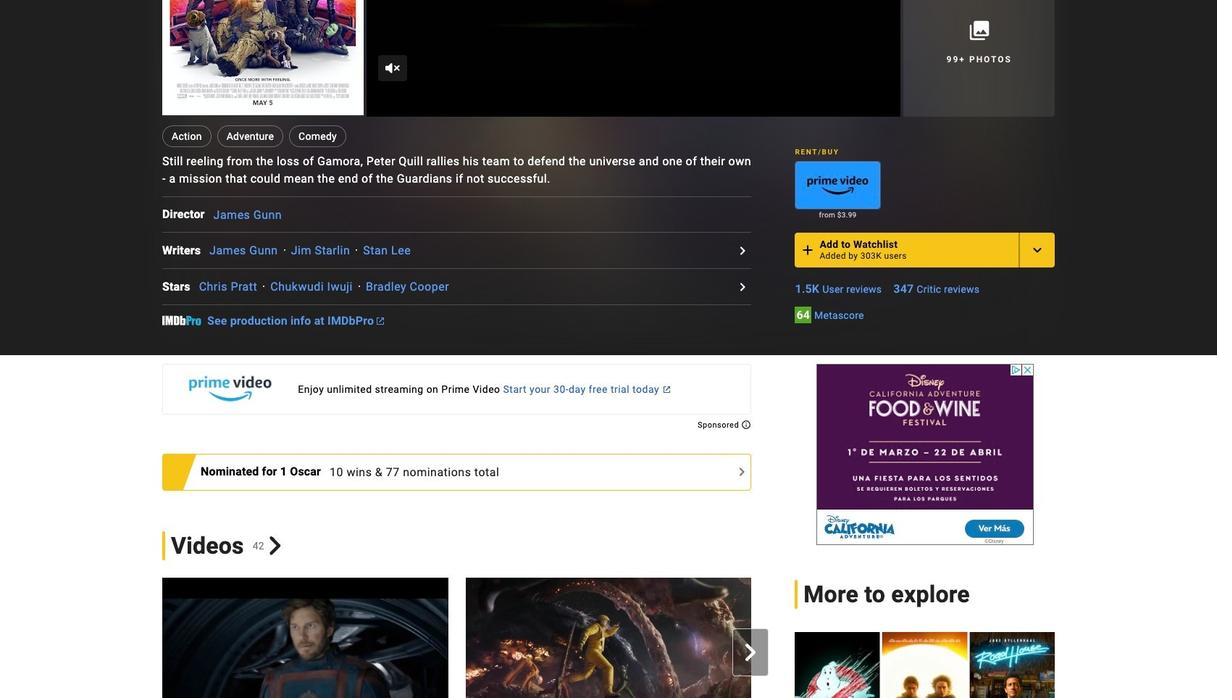Task type: locate. For each thing, give the bounding box(es) containing it.
0 vertical spatial see full cast and crew image
[[734, 242, 752, 259]]

see full cast and crew image
[[734, 242, 752, 259], [734, 278, 752, 295]]

official trailer image
[[769, 577, 1055, 698]]

see full cast and crew element
[[162, 206, 214, 223]]

group
[[162, 0, 364, 116], [367, 0, 901, 117], [795, 161, 881, 221], [795, 161, 881, 209], [145, 577, 1055, 698], [162, 577, 448, 698], [466, 577, 752, 698], [769, 577, 1055, 698], [795, 632, 1055, 698]]

watch on prime video image
[[796, 161, 881, 209]]

vin diesel, bradley cooper, sean gunn, chris pratt, zoe saldana, dave bautista, karen gillan, pom klementieff, and maria bakalova in guardians of the galaxy vol. 3 (2023) image
[[162, 0, 364, 115]]

advertisement element
[[817, 364, 1034, 545]]

watch tv spot element
[[367, 0, 901, 116]]

1 vertical spatial see full cast and crew image
[[734, 278, 752, 295]]

add title to another list image
[[1029, 241, 1047, 259]]



Task type: describe. For each thing, give the bounding box(es) containing it.
volume off image
[[384, 59, 402, 77]]

launch inline image
[[377, 317, 384, 325]]

see more awards and nominations image
[[734, 463, 751, 481]]

production art image
[[795, 632, 1055, 698]]

video player application
[[367, 0, 901, 116]]

tv spot image
[[162, 577, 448, 698]]

2 see full cast and crew image from the top
[[734, 278, 752, 295]]

trailer #2 image
[[466, 577, 752, 698]]

add image
[[800, 241, 817, 259]]

chevron right inline image
[[266, 536, 285, 555]]

1 see full cast and crew image from the top
[[734, 242, 752, 259]]

chevron right inline image
[[742, 644, 760, 661]]

still reeling from the loss of gamora, peter quill rallies his team to defend the universe and one of their own - a mission that could mean the end of the guardians if not successful. image
[[367, 0, 901, 117]]



Task type: vqa. For each thing, say whether or not it's contained in the screenshot.
'Richard Kind' image
no



